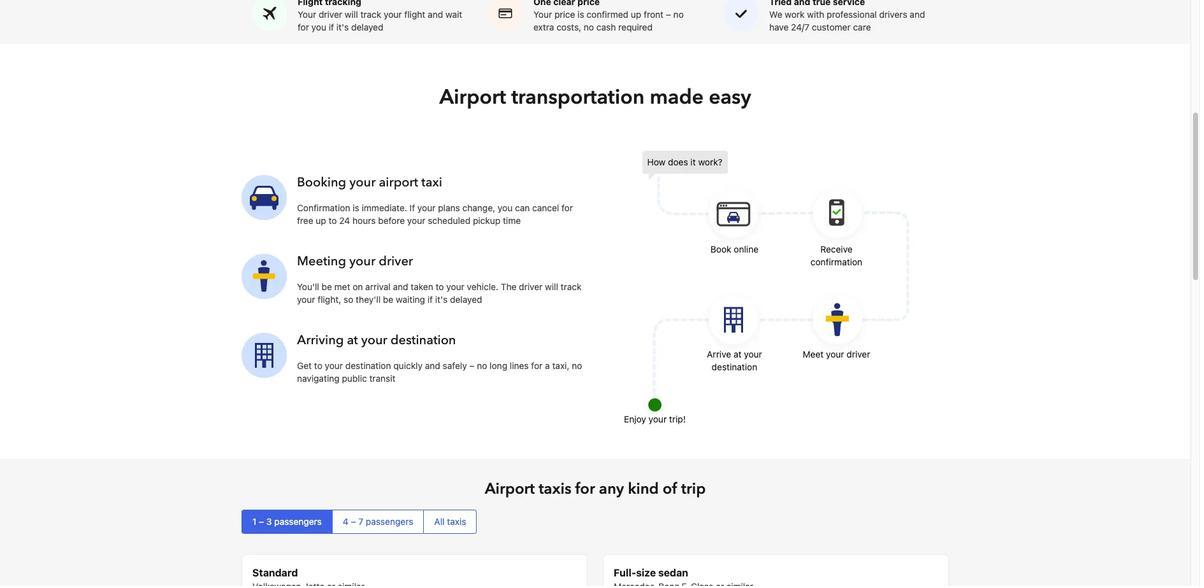 Task type: describe. For each thing, give the bounding box(es) containing it.
have
[[769, 21, 789, 32]]

met
[[334, 281, 350, 292]]

your left the vehicle.
[[446, 281, 465, 292]]

work
[[785, 9, 805, 19]]

airport taxis for any kind of trip
[[485, 479, 706, 500]]

with
[[807, 9, 824, 19]]

your for for
[[298, 9, 316, 19]]

lines
[[510, 360, 529, 371]]

destination for arriving at your destination
[[391, 332, 456, 349]]

quickly
[[393, 360, 423, 371]]

price
[[554, 9, 575, 19]]

full-size sedan
[[614, 568, 688, 579]]

trip!
[[669, 414, 686, 425]]

is inside confirmation is immediate. if your plans change, you can cancel for free up to 24 hours before your scheduled pickup time
[[353, 202, 359, 213]]

at for arriving
[[347, 332, 358, 349]]

work?
[[698, 157, 723, 167]]

immediate.
[[362, 202, 407, 213]]

your for extra
[[533, 9, 552, 19]]

you inside the your driver will track your flight and wait for you if it's delayed
[[311, 21, 326, 32]]

for inside confirmation is immediate. if your plans change, you can cancel for free up to 24 hours before your scheduled pickup time
[[562, 202, 573, 213]]

of
[[663, 479, 677, 500]]

safely
[[443, 360, 467, 371]]

if
[[410, 202, 415, 213]]

meeting
[[297, 253, 346, 270]]

1
[[252, 517, 256, 527]]

costs,
[[557, 21, 581, 32]]

taken
[[411, 281, 433, 292]]

free
[[297, 215, 313, 226]]

4
[[343, 517, 348, 527]]

arriving
[[297, 332, 344, 349]]

arriving at your destination
[[297, 332, 456, 349]]

your driver will track your flight and wait for you if it's delayed
[[298, 9, 462, 32]]

your down if at the top of page
[[407, 215, 425, 226]]

– left 7 on the left bottom of the page
[[351, 517, 356, 527]]

receive
[[820, 244, 853, 255]]

customer
[[812, 21, 851, 32]]

enjoy your trip!
[[624, 414, 686, 425]]

you'll be met on arrival and taken to your vehicle. the driver will track your flight, so they'll be waiting if it's delayed
[[297, 281, 582, 305]]

airport transportation made easy
[[439, 83, 751, 111]]

you inside confirmation is immediate. if your plans change, you can cancel for free up to 24 hours before your scheduled pickup time
[[498, 202, 513, 213]]

up inside confirmation is immediate. if your plans change, you can cancel for free up to 24 hours before your scheduled pickup time
[[316, 215, 326, 226]]

scheduled
[[428, 215, 470, 226]]

confirmation is immediate. if your plans change, you can cancel for free up to 24 hours before your scheduled pickup time
[[297, 202, 573, 226]]

no left cash
[[584, 21, 594, 32]]

arrive at your destination
[[707, 349, 762, 373]]

confirmation
[[811, 257, 862, 267]]

7
[[358, 517, 363, 527]]

delayed inside you'll be met on arrival and taken to your vehicle. the driver will track your flight, so they'll be waiting if it's delayed
[[450, 294, 482, 305]]

your price is confirmed up front – no extra costs, no cash required
[[533, 9, 684, 32]]

it
[[691, 157, 696, 167]]

standard
[[252, 568, 298, 579]]

they'll
[[356, 294, 381, 305]]

long
[[490, 360, 507, 371]]

1 horizontal spatial be
[[383, 294, 393, 305]]

1 – 3 passengers
[[252, 517, 322, 527]]

no right "front"
[[673, 9, 684, 19]]

waiting
[[396, 294, 425, 305]]

full-
[[614, 568, 636, 579]]

will inside you'll be met on arrival and taken to your vehicle. the driver will track your flight, so they'll be waiting if it's delayed
[[545, 281, 558, 292]]

book
[[711, 244, 731, 255]]

we work with professional drivers and have 24/7 customer care
[[769, 9, 925, 32]]

made
[[650, 83, 704, 111]]

booking airport taxi image for arriving at your destination
[[242, 333, 287, 379]]

all taxis
[[434, 517, 466, 527]]

booking
[[297, 174, 346, 191]]

delayed inside the your driver will track your flight and wait for you if it's delayed
[[351, 21, 383, 32]]

get
[[297, 360, 312, 371]]

24
[[339, 215, 350, 226]]

sort results by element
[[242, 510, 949, 534]]

to inside you'll be met on arrival and taken to your vehicle. the driver will track your flight, so they'll be waiting if it's delayed
[[436, 281, 444, 292]]

3
[[266, 517, 272, 527]]

your up transit
[[361, 332, 387, 349]]

meet
[[803, 349, 824, 360]]

enjoy
[[624, 414, 646, 425]]

before
[[378, 215, 405, 226]]

0 horizontal spatial be
[[322, 281, 332, 292]]

24/7
[[791, 21, 809, 32]]

public
[[342, 373, 367, 384]]

change,
[[462, 202, 495, 213]]

your inside the your driver will track your flight and wait for you if it's delayed
[[384, 9, 402, 19]]

booking your airport taxi
[[297, 174, 442, 191]]

4 – 7 passengers
[[343, 517, 413, 527]]

meeting your driver
[[297, 253, 413, 270]]

arrival
[[365, 281, 391, 292]]

it's inside you'll be met on arrival and taken to your vehicle. the driver will track your flight, so they'll be waiting if it's delayed
[[435, 294, 448, 305]]

taxi,
[[552, 360, 569, 371]]

and for you'll be met on arrival and taken to your vehicle. the driver will track your flight, so they'll be waiting if it's delayed
[[393, 281, 408, 292]]

– inside get to your destination quickly and safely – no long lines for a taxi, no navigating public transit
[[469, 360, 474, 371]]

arrive
[[707, 349, 731, 360]]

we
[[769, 9, 782, 19]]

and for get to your destination quickly and safely – no long lines for a taxi, no navigating public transit
[[425, 360, 440, 371]]

vehicle.
[[467, 281, 498, 292]]

flight
[[404, 9, 425, 19]]

you'll
[[297, 281, 319, 292]]



Task type: vqa. For each thing, say whether or not it's contained in the screenshot.
Receive confirmation
yes



Task type: locate. For each thing, give the bounding box(es) containing it.
1 horizontal spatial at
[[734, 349, 742, 360]]

at inside arrive at your destination
[[734, 349, 742, 360]]

destination down arrive
[[712, 362, 757, 373]]

your inside the your driver will track your flight and wait for you if it's delayed
[[298, 9, 316, 19]]

– right safely
[[469, 360, 474, 371]]

for
[[298, 21, 309, 32], [562, 202, 573, 213], [531, 360, 543, 371], [575, 479, 595, 500]]

your
[[384, 9, 402, 19], [349, 174, 376, 191], [417, 202, 436, 213], [407, 215, 425, 226], [349, 253, 376, 270], [446, 281, 465, 292], [297, 294, 315, 305], [361, 332, 387, 349], [744, 349, 762, 360], [826, 349, 844, 360], [325, 360, 343, 371], [649, 414, 667, 425]]

1 vertical spatial taxis
[[447, 517, 466, 527]]

will left "flight" at the top left of page
[[345, 9, 358, 19]]

1 horizontal spatial you
[[498, 202, 513, 213]]

at for arrive
[[734, 349, 742, 360]]

1 horizontal spatial passengers
[[366, 517, 413, 527]]

to
[[329, 215, 337, 226], [436, 281, 444, 292], [314, 360, 322, 371]]

wait
[[445, 9, 462, 19]]

time
[[503, 215, 521, 226]]

will inside the your driver will track your flight and wait for you if it's delayed
[[345, 9, 358, 19]]

extra
[[533, 21, 554, 32]]

taxis
[[539, 479, 571, 500], [447, 517, 466, 527]]

meet your driver
[[803, 349, 870, 360]]

1 vertical spatial delayed
[[450, 294, 482, 305]]

to right taken
[[436, 281, 444, 292]]

required
[[618, 21, 653, 32]]

your inside 'your price is confirmed up front – no extra costs, no cash required'
[[533, 9, 552, 19]]

a
[[545, 360, 550, 371]]

will right the
[[545, 281, 558, 292]]

0 horizontal spatial your
[[298, 9, 316, 19]]

does
[[668, 157, 688, 167]]

0 horizontal spatial taxis
[[447, 517, 466, 527]]

professional
[[827, 9, 877, 19]]

care
[[853, 21, 871, 32]]

– inside 'your price is confirmed up front – no extra costs, no cash required'
[[666, 9, 671, 19]]

and inside the your driver will track your flight and wait for you if it's delayed
[[428, 9, 443, 19]]

cash
[[596, 21, 616, 32]]

no right taxi,
[[572, 360, 582, 371]]

destination inside arrive at your destination
[[712, 362, 757, 373]]

1 horizontal spatial will
[[545, 281, 558, 292]]

at right arrive
[[734, 349, 742, 360]]

0 horizontal spatial to
[[314, 360, 322, 371]]

0 horizontal spatial delayed
[[351, 21, 383, 32]]

1 passengers from the left
[[274, 517, 322, 527]]

airport for airport transportation made easy
[[439, 83, 506, 111]]

1 vertical spatial to
[[436, 281, 444, 292]]

1 horizontal spatial track
[[561, 281, 582, 292]]

0 vertical spatial is
[[578, 9, 584, 19]]

and inside you'll be met on arrival and taken to your vehicle. the driver will track your flight, so they'll be waiting if it's delayed
[[393, 281, 408, 292]]

0 horizontal spatial at
[[347, 332, 358, 349]]

is right 'price'
[[578, 9, 584, 19]]

to inside get to your destination quickly and safely – no long lines for a taxi, no navigating public transit
[[314, 360, 322, 371]]

track right the
[[561, 281, 582, 292]]

booking airport taxi image for meeting your driver
[[242, 254, 287, 300]]

no
[[673, 9, 684, 19], [584, 21, 594, 32], [477, 360, 487, 371], [572, 360, 582, 371]]

taxis for airport
[[539, 479, 571, 500]]

and left safely
[[425, 360, 440, 371]]

to left 24
[[329, 215, 337, 226]]

and left wait
[[428, 9, 443, 19]]

destination for arrive at your destination
[[712, 362, 757, 373]]

the
[[501, 281, 517, 292]]

confirmation
[[297, 202, 350, 213]]

be down "arrival"
[[383, 294, 393, 305]]

track
[[360, 9, 381, 19], [561, 281, 582, 292]]

0 vertical spatial to
[[329, 215, 337, 226]]

0 vertical spatial taxis
[[539, 479, 571, 500]]

0 horizontal spatial is
[[353, 202, 359, 213]]

airport
[[379, 174, 418, 191]]

and inside get to your destination quickly and safely – no long lines for a taxi, no navigating public transit
[[425, 360, 440, 371]]

–
[[666, 9, 671, 19], [469, 360, 474, 371], [259, 517, 264, 527], [351, 517, 356, 527]]

taxis right all
[[447, 517, 466, 527]]

your right arrive
[[744, 349, 762, 360]]

0 horizontal spatial will
[[345, 9, 358, 19]]

0 vertical spatial airport
[[439, 83, 506, 111]]

2 vertical spatial to
[[314, 360, 322, 371]]

track inside the your driver will track your flight and wait for you if it's delayed
[[360, 9, 381, 19]]

0 vertical spatial be
[[322, 281, 332, 292]]

flight,
[[318, 294, 341, 305]]

2 passengers from the left
[[366, 517, 413, 527]]

online
[[734, 244, 759, 255]]

front
[[644, 9, 664, 19]]

1 vertical spatial if
[[428, 294, 433, 305]]

your up on
[[349, 253, 376, 270]]

hours
[[352, 215, 376, 226]]

if inside you'll be met on arrival and taken to your vehicle. the driver will track your flight, so they'll be waiting if it's delayed
[[428, 294, 433, 305]]

up down confirmation on the top of page
[[316, 215, 326, 226]]

1 vertical spatial it's
[[435, 294, 448, 305]]

your left "flight" at the top left of page
[[384, 9, 402, 19]]

and right drivers
[[910, 9, 925, 19]]

1 vertical spatial will
[[545, 281, 558, 292]]

2 your from the left
[[533, 9, 552, 19]]

plans
[[438, 202, 460, 213]]

0 horizontal spatial track
[[360, 9, 381, 19]]

passengers for 4 – 7 passengers
[[366, 517, 413, 527]]

cancel
[[532, 202, 559, 213]]

to inside confirmation is immediate. if your plans change, you can cancel for free up to 24 hours before your scheduled pickup time
[[329, 215, 337, 226]]

passengers right 7 on the left bottom of the page
[[366, 517, 413, 527]]

0 vertical spatial up
[[631, 9, 641, 19]]

transit
[[369, 373, 396, 384]]

your down you'll at the left
[[297, 294, 315, 305]]

booking airport taxi image for booking your airport taxi
[[242, 175, 287, 221]]

1 vertical spatial airport
[[485, 479, 535, 500]]

no left long
[[477, 360, 487, 371]]

any
[[599, 479, 624, 500]]

pickup
[[473, 215, 500, 226]]

track left "flight" at the top left of page
[[360, 9, 381, 19]]

driver inside the your driver will track your flight and wait for you if it's delayed
[[319, 9, 342, 19]]

trip
[[681, 479, 706, 500]]

taxis up sort results by element
[[539, 479, 571, 500]]

0 vertical spatial track
[[360, 9, 381, 19]]

0 vertical spatial will
[[345, 9, 358, 19]]

all
[[434, 517, 445, 527]]

0 vertical spatial you
[[311, 21, 326, 32]]

your up immediate.
[[349, 174, 376, 191]]

passengers for 1 – 3 passengers
[[274, 517, 322, 527]]

can
[[515, 202, 530, 213]]

destination
[[391, 332, 456, 349], [345, 360, 391, 371], [712, 362, 757, 373]]

how
[[647, 157, 666, 167]]

airport
[[439, 83, 506, 111], [485, 479, 535, 500]]

drivers
[[879, 9, 907, 19]]

size
[[636, 568, 656, 579]]

0 horizontal spatial you
[[311, 21, 326, 32]]

0 vertical spatial delayed
[[351, 21, 383, 32]]

be up flight,
[[322, 281, 332, 292]]

on
[[353, 281, 363, 292]]

is inside 'your price is confirmed up front – no extra costs, no cash required'
[[578, 9, 584, 19]]

passengers right 3
[[274, 517, 322, 527]]

booking airport taxi image
[[642, 151, 910, 418], [242, 175, 287, 221], [242, 254, 287, 300], [242, 333, 287, 379]]

1 horizontal spatial delayed
[[450, 294, 482, 305]]

will
[[345, 9, 358, 19], [545, 281, 558, 292]]

get to your destination quickly and safely – no long lines for a taxi, no navigating public transit
[[297, 360, 582, 384]]

1 your from the left
[[298, 9, 316, 19]]

0 vertical spatial it's
[[336, 21, 349, 32]]

track inside you'll be met on arrival and taken to your vehicle. the driver will track your flight, so they'll be waiting if it's delayed
[[561, 281, 582, 292]]

your right if at the top of page
[[417, 202, 436, 213]]

confirmed
[[587, 9, 629, 19]]

1 horizontal spatial it's
[[435, 294, 448, 305]]

destination up quickly
[[391, 332, 456, 349]]

1 horizontal spatial to
[[329, 215, 337, 226]]

0 horizontal spatial if
[[329, 21, 334, 32]]

your left trip!
[[649, 414, 667, 425]]

driver inside you'll be met on arrival and taken to your vehicle. the driver will track your flight, so they'll be waiting if it's delayed
[[519, 281, 543, 292]]

passengers
[[274, 517, 322, 527], [366, 517, 413, 527]]

1 vertical spatial you
[[498, 202, 513, 213]]

0 vertical spatial if
[[329, 21, 334, 32]]

your inside arrive at your destination
[[744, 349, 762, 360]]

airport for airport taxis for any kind of trip
[[485, 479, 535, 500]]

destination inside get to your destination quickly and safely – no long lines for a taxi, no navigating public transit
[[345, 360, 391, 371]]

is up hours
[[353, 202, 359, 213]]

1 horizontal spatial your
[[533, 9, 552, 19]]

is
[[578, 9, 584, 19], [353, 202, 359, 213]]

up inside 'your price is confirmed up front – no extra costs, no cash required'
[[631, 9, 641, 19]]

at right arriving at the bottom left
[[347, 332, 358, 349]]

if inside the your driver will track your flight and wait for you if it's delayed
[[329, 21, 334, 32]]

for inside get to your destination quickly and safely – no long lines for a taxi, no navigating public transit
[[531, 360, 543, 371]]

kind
[[628, 479, 659, 500]]

your inside get to your destination quickly and safely – no long lines for a taxi, no navigating public transit
[[325, 360, 343, 371]]

transportation
[[511, 83, 645, 111]]

for inside the your driver will track your flight and wait for you if it's delayed
[[298, 21, 309, 32]]

and for we work with professional drivers and have 24/7 customer care
[[910, 9, 925, 19]]

receive confirmation
[[811, 244, 862, 267]]

1 vertical spatial up
[[316, 215, 326, 226]]

your right meet at the right of the page
[[826, 349, 844, 360]]

it's inside the your driver will track your flight and wait for you if it's delayed
[[336, 21, 349, 32]]

taxi
[[421, 174, 442, 191]]

book online
[[711, 244, 759, 255]]

– right "front"
[[666, 9, 671, 19]]

1 vertical spatial be
[[383, 294, 393, 305]]

sedan
[[658, 568, 688, 579]]

delayed
[[351, 21, 383, 32], [450, 294, 482, 305]]

if
[[329, 21, 334, 32], [428, 294, 433, 305]]

your
[[298, 9, 316, 19], [533, 9, 552, 19]]

1 horizontal spatial if
[[428, 294, 433, 305]]

and
[[428, 9, 443, 19], [910, 9, 925, 19], [393, 281, 408, 292], [425, 360, 440, 371]]

1 vertical spatial track
[[561, 281, 582, 292]]

and inside we work with professional drivers and have 24/7 customer care
[[910, 9, 925, 19]]

so
[[344, 294, 353, 305]]

taxis for all
[[447, 517, 466, 527]]

up up required
[[631, 9, 641, 19]]

0 horizontal spatial it's
[[336, 21, 349, 32]]

easy
[[709, 83, 751, 111]]

– right 1
[[259, 517, 264, 527]]

destination up public
[[345, 360, 391, 371]]

you
[[311, 21, 326, 32], [498, 202, 513, 213]]

driver
[[319, 9, 342, 19], [379, 253, 413, 270], [519, 281, 543, 292], [847, 349, 870, 360]]

to up navigating
[[314, 360, 322, 371]]

how does it work?
[[647, 157, 723, 167]]

your up navigating
[[325, 360, 343, 371]]

taxis inside sort results by element
[[447, 517, 466, 527]]

navigating
[[297, 373, 339, 384]]

destination for get to your destination quickly and safely – no long lines for a taxi, no navigating public transit
[[345, 360, 391, 371]]

1 horizontal spatial up
[[631, 9, 641, 19]]

and up waiting
[[393, 281, 408, 292]]

2 horizontal spatial to
[[436, 281, 444, 292]]

1 vertical spatial is
[[353, 202, 359, 213]]

it's
[[336, 21, 349, 32], [435, 294, 448, 305]]

0 horizontal spatial passengers
[[274, 517, 322, 527]]

0 horizontal spatial up
[[316, 215, 326, 226]]

1 horizontal spatial is
[[578, 9, 584, 19]]

1 horizontal spatial taxis
[[539, 479, 571, 500]]



